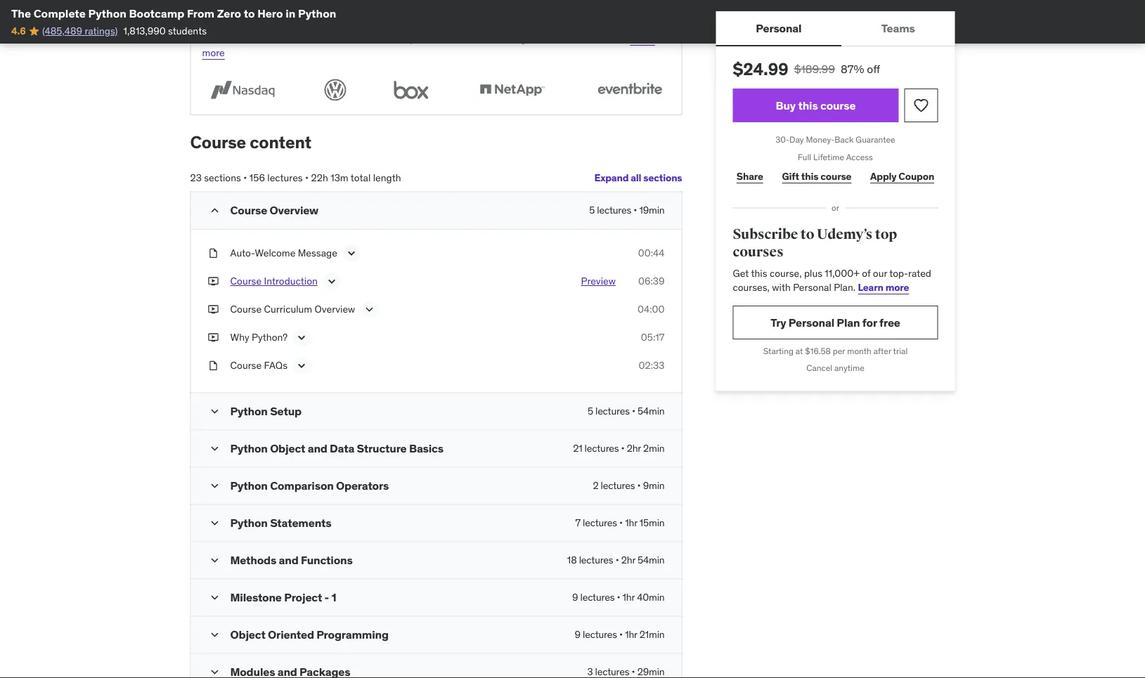 Task type: vqa. For each thing, say whether or not it's contained in the screenshot.


Task type: locate. For each thing, give the bounding box(es) containing it.
1 sections from the left
[[644, 171, 683, 184]]

personal inside the get this course, plus 11,000+ of our top-rated courses, with personal plan.
[[794, 281, 832, 294]]

0 horizontal spatial learn
[[630, 33, 655, 45]]

1 vertical spatial our
[[873, 267, 888, 280]]

5 up 21 lectures • 2hr 2min
[[588, 405, 593, 418]]

• left 22h 13m
[[305, 171, 309, 184]]

learn more up free
[[858, 281, 910, 294]]

course up collection
[[333, 15, 369, 30]]

apply coupon button
[[867, 163, 939, 191]]

small image for methods and functions
[[208, 554, 222, 568]]

0 horizontal spatial more
[[202, 46, 225, 59]]

trusted
[[482, 33, 514, 45]]

11,000+
[[825, 267, 860, 280]]

lectures for methods and functions
[[579, 554, 614, 567]]

1,813,990
[[123, 25, 166, 37]]

2hr left 2min
[[627, 443, 641, 455]]

our right 11,000+
[[873, 267, 888, 280]]

1 vertical spatial 54min
[[638, 554, 665, 567]]

1 horizontal spatial more
[[886, 281, 910, 294]]

for left free
[[863, 315, 878, 330]]

overview down 23 sections • 156 lectures • 22h 13m total length
[[270, 203, 319, 218]]

course down 156
[[230, 203, 267, 218]]

1 vertical spatial learn
[[858, 281, 884, 294]]

employees
[[411, 15, 468, 30]]

volkswagen image
[[320, 77, 351, 103]]

learn right 'plan.'
[[858, 281, 884, 294]]

2 54min from the top
[[638, 554, 665, 567]]

2 xsmall image from the top
[[208, 359, 219, 373]]

0 vertical spatial 9
[[573, 592, 578, 604]]

tab list
[[716, 11, 956, 46]]

wishlist image
[[913, 97, 930, 114]]

this course was selected for our collection of top-rated courses trusted by businesses worldwide.
[[202, 33, 628, 45]]

small image for milestone project - 1
[[208, 591, 222, 605]]

python for python setup
[[230, 404, 268, 419]]

0 horizontal spatial rated
[[420, 33, 443, 45]]

8 small image from the top
[[208, 629, 222, 643]]

2 small image from the top
[[208, 405, 222, 419]]

at
[[796, 346, 804, 357]]

lectures down expand
[[597, 204, 632, 217]]

more down the this
[[202, 46, 225, 59]]

overview
[[270, 203, 319, 218], [315, 303, 355, 316]]

0 horizontal spatial and
[[279, 553, 299, 568]]

rated inside the get this course, plus 11,000+ of our top-rated courses, with personal plan.
[[909, 267, 932, 280]]

python up python statements
[[230, 479, 268, 493]]

0 vertical spatial 5
[[590, 204, 595, 217]]

1 vertical spatial of
[[863, 267, 871, 280]]

learn right worldwide.
[[630, 33, 655, 45]]

0 vertical spatial 2hr
[[627, 443, 641, 455]]

to up collection
[[371, 15, 382, 30]]

0 vertical spatial learn more link
[[202, 33, 655, 59]]

python for python statements
[[230, 516, 268, 531]]

1 vertical spatial 9
[[575, 629, 581, 642]]

7 small image from the top
[[208, 591, 222, 605]]

0 vertical spatial 54min
[[638, 405, 665, 418]]

0 horizontal spatial learn more
[[202, 33, 655, 59]]

xsmall image left auto-
[[208, 247, 219, 260]]

54min
[[638, 405, 665, 418], [638, 554, 665, 567]]

for down "top companies offer this course to their employees"
[[314, 33, 326, 45]]

1 horizontal spatial and
[[308, 442, 328, 456]]

1 vertical spatial courses
[[733, 244, 784, 261]]

show lecture description image for course curriculum overview
[[362, 303, 376, 317]]

buy this course button
[[733, 89, 899, 122]]

lectures down '9 lectures • 1hr 40min'
[[583, 629, 617, 642]]

overview right curriculum on the top left
[[315, 303, 355, 316]]

3 small image from the top
[[208, 442, 222, 456]]

personal up $24.99
[[756, 21, 802, 35]]

• left 19min
[[634, 204, 637, 217]]

xsmall image
[[208, 275, 219, 289], [208, 303, 219, 317], [208, 331, 219, 345]]

python down python setup
[[230, 442, 268, 456]]

structure
[[357, 442, 407, 456]]

1hr left 40min on the bottom of the page
[[623, 592, 635, 604]]

course,
[[770, 267, 802, 280]]

small image for python statements
[[208, 517, 222, 531]]

1 horizontal spatial our
[[873, 267, 888, 280]]

0 horizontal spatial courses
[[446, 33, 480, 45]]

1 vertical spatial personal
[[794, 281, 832, 294]]

1hr left 15min
[[625, 517, 638, 530]]

lectures right 2
[[601, 480, 635, 493]]

1 vertical spatial more
[[886, 281, 910, 294]]

lectures right 21
[[585, 443, 619, 455]]

2hr for methods and functions
[[622, 554, 636, 567]]

2hr down 7 lectures • 1hr 15min
[[622, 554, 636, 567]]

0 vertical spatial xsmall image
[[208, 247, 219, 260]]

course up why
[[230, 303, 262, 316]]

python comparison operators
[[230, 479, 389, 493]]

• up 21 lectures • 2hr 2min
[[632, 405, 636, 418]]

learn more link for top companies offer this course to their employees
[[202, 33, 655, 59]]

message
[[298, 247, 338, 260]]

0 horizontal spatial our
[[329, 33, 343, 45]]

1 xsmall image from the top
[[208, 275, 219, 289]]

1 horizontal spatial learn more
[[858, 281, 910, 294]]

1 vertical spatial object
[[230, 628, 266, 642]]

1,813,990 students
[[123, 25, 207, 37]]

to right zero
[[244, 6, 255, 20]]

1 horizontal spatial learn more link
[[858, 281, 910, 294]]

show lecture description image for auto-welcome message
[[345, 247, 359, 261]]

0 horizontal spatial top-
[[401, 33, 420, 45]]

(485,489 ratings)
[[42, 25, 118, 37]]

the complete python bootcamp from zero to hero in python
[[11, 6, 336, 20]]

top-
[[401, 33, 420, 45], [890, 267, 909, 280]]

methods and functions
[[230, 553, 353, 568]]

money-
[[806, 134, 835, 145]]

1 horizontal spatial sections
[[644, 171, 683, 184]]

5 down expand
[[590, 204, 595, 217]]

this right buy
[[799, 98, 818, 112]]

sections right 23
[[204, 171, 241, 184]]

xsmall image
[[208, 247, 219, 260], [208, 359, 219, 373]]

1 horizontal spatial for
[[863, 315, 878, 330]]

more up free
[[886, 281, 910, 294]]

0 vertical spatial of
[[391, 33, 399, 45]]

this inside buy this course button
[[799, 98, 818, 112]]

small image
[[208, 204, 222, 218], [208, 405, 222, 419], [208, 442, 222, 456], [208, 480, 222, 494], [208, 517, 222, 531], [208, 554, 222, 568], [208, 591, 222, 605], [208, 629, 222, 643], [208, 666, 222, 679]]

1 vertical spatial 5
[[588, 405, 593, 418]]

this
[[311, 15, 331, 30], [799, 98, 818, 112], [802, 170, 819, 183], [752, 267, 768, 280]]

course
[[333, 15, 369, 30], [223, 33, 253, 45], [821, 98, 856, 112], [821, 170, 852, 183]]

subscribe to udemy's top courses
[[733, 226, 898, 261]]

collection
[[345, 33, 388, 45]]

2 lectures • 9min
[[593, 480, 665, 493]]

0 vertical spatial learn more
[[202, 33, 655, 59]]

personal inside button
[[756, 21, 802, 35]]

courses down subscribe
[[733, 244, 784, 261]]

1 small image from the top
[[208, 204, 222, 218]]

9 down 18 on the bottom of the page
[[573, 592, 578, 604]]

object down setup
[[270, 442, 306, 456]]

offer
[[284, 15, 309, 30]]

lectures down 18 lectures • 2hr 54min at the bottom
[[581, 592, 615, 604]]

learn inside learn more
[[630, 33, 655, 45]]

learn more link up free
[[858, 281, 910, 294]]

lectures for object oriented programming
[[583, 629, 617, 642]]

trial
[[894, 346, 908, 357]]

python statements
[[230, 516, 332, 531]]

1 horizontal spatial of
[[863, 267, 871, 280]]

top- inside the get this course, plus 11,000+ of our top-rated courses, with personal plan.
[[890, 267, 909, 280]]

python up methods
[[230, 516, 268, 531]]

• for milestone project - 1
[[617, 592, 621, 604]]

2hr
[[627, 443, 641, 455], [622, 554, 636, 567]]

• left 9min
[[638, 480, 641, 493]]

5 for python setup
[[588, 405, 593, 418]]

54min up 2min
[[638, 405, 665, 418]]

9 down '9 lectures • 1hr 40min'
[[575, 629, 581, 642]]

2 horizontal spatial to
[[801, 226, 815, 243]]

why
[[230, 331, 249, 344]]

• left 21min at the bottom of the page
[[620, 629, 623, 642]]

xsmall image for why
[[208, 331, 219, 345]]

operators
[[336, 479, 389, 493]]

more inside learn more
[[202, 46, 225, 59]]

basics
[[409, 442, 444, 456]]

1 vertical spatial top-
[[890, 267, 909, 280]]

1 vertical spatial learn more link
[[858, 281, 910, 294]]

python
[[88, 6, 127, 20], [298, 6, 336, 20], [230, 404, 268, 419], [230, 442, 268, 456], [230, 479, 268, 493], [230, 516, 268, 531]]

lectures for python comparison operators
[[601, 480, 635, 493]]

small image for course overview
[[208, 204, 222, 218]]

small image for python comparison operators
[[208, 480, 222, 494]]

• left 15min
[[620, 517, 623, 530]]

1 vertical spatial learn more
[[858, 281, 910, 294]]

0 horizontal spatial learn more link
[[202, 33, 655, 59]]

small image for object oriented programming
[[208, 629, 222, 643]]

courses
[[446, 33, 480, 45], [733, 244, 784, 261]]

length
[[373, 171, 401, 184]]

object
[[270, 442, 306, 456], [230, 628, 266, 642]]

to
[[244, 6, 255, 20], [371, 15, 382, 30], [801, 226, 815, 243]]

object down "milestone"
[[230, 628, 266, 642]]

and left the data on the bottom left
[[308, 442, 328, 456]]

show lecture description image
[[345, 247, 359, 261], [325, 275, 339, 289], [362, 303, 376, 317], [295, 331, 309, 345]]

course down auto-
[[230, 275, 262, 288]]

0 vertical spatial learn
[[630, 33, 655, 45]]

from
[[187, 6, 215, 20]]

show lecture description image for why python?
[[295, 331, 309, 345]]

course for course curriculum overview
[[230, 303, 262, 316]]

buy
[[776, 98, 796, 112]]

• for methods and functions
[[616, 554, 619, 567]]

of down their on the top
[[391, 33, 399, 45]]

share button
[[733, 163, 767, 191]]

1 horizontal spatial rated
[[909, 267, 932, 280]]

0 horizontal spatial sections
[[204, 171, 241, 184]]

auto-welcome message
[[230, 247, 338, 260]]

starting
[[764, 346, 794, 357]]

1 horizontal spatial courses
[[733, 244, 784, 261]]

0 vertical spatial overview
[[270, 203, 319, 218]]

to left udemy's
[[801, 226, 815, 243]]

1 vertical spatial rated
[[909, 267, 932, 280]]

1 horizontal spatial learn
[[858, 281, 884, 294]]

expand
[[595, 171, 629, 184]]

netapp image
[[472, 77, 553, 103]]

top- down their on the top
[[401, 33, 420, 45]]

• up '9 lectures • 1hr 40min'
[[616, 554, 619, 567]]

54min up 40min on the bottom of the page
[[638, 554, 665, 567]]

and right methods
[[279, 553, 299, 568]]

9 lectures • 1hr 21min
[[575, 629, 665, 642]]

personal up $16.58
[[789, 315, 835, 330]]

1 vertical spatial and
[[279, 553, 299, 568]]

of right 11,000+
[[863, 267, 871, 280]]

1hr left 21min at the bottom of the page
[[625, 629, 638, 642]]

2 vertical spatial xsmall image
[[208, 331, 219, 345]]

2
[[593, 480, 599, 493]]

5 for course overview
[[590, 204, 595, 217]]

courses down employees
[[446, 33, 480, 45]]

-
[[325, 591, 329, 605]]

lectures right 7
[[583, 517, 617, 530]]

personal button
[[716, 11, 842, 45]]

course inside button
[[230, 275, 262, 288]]

lectures up 21 lectures • 2hr 2min
[[596, 405, 630, 418]]

this right gift
[[802, 170, 819, 183]]

this for buy
[[799, 98, 818, 112]]

sections right the all
[[644, 171, 683, 184]]

0 vertical spatial personal
[[756, 21, 802, 35]]

personal down the plus at right top
[[794, 281, 832, 294]]

0 horizontal spatial for
[[314, 33, 326, 45]]

this
[[202, 33, 220, 45]]

0 vertical spatial more
[[202, 46, 225, 59]]

0 vertical spatial xsmall image
[[208, 275, 219, 289]]

• left 2min
[[621, 443, 625, 455]]

our down "top companies offer this course to their employees"
[[329, 33, 343, 45]]

lectures
[[267, 171, 303, 184], [597, 204, 632, 217], [596, 405, 630, 418], [585, 443, 619, 455], [601, 480, 635, 493], [583, 517, 617, 530], [579, 554, 614, 567], [581, 592, 615, 604], [583, 629, 617, 642]]

course down why
[[230, 360, 262, 372]]

2 vertical spatial 1hr
[[625, 629, 638, 642]]

anytime
[[835, 363, 865, 374]]

4 small image from the top
[[208, 480, 222, 494]]

18 lectures • 2hr 54min
[[568, 554, 665, 567]]

course for course introduction
[[230, 275, 262, 288]]

statements
[[270, 516, 332, 531]]

• left 40min on the bottom of the page
[[617, 592, 621, 604]]

this up courses,
[[752, 267, 768, 280]]

learn for subscribe to udemy's top courses
[[858, 281, 884, 294]]

3 xsmall image from the top
[[208, 331, 219, 345]]

this inside the get this course, plus 11,000+ of our top-rated courses, with personal plan.
[[752, 267, 768, 280]]

0 vertical spatial 1hr
[[625, 517, 638, 530]]

1 horizontal spatial top-
[[890, 267, 909, 280]]

1hr
[[625, 517, 638, 530], [623, 592, 635, 604], [625, 629, 638, 642]]

xsmall image for course
[[208, 303, 219, 317]]

python left setup
[[230, 404, 268, 419]]

total
[[351, 171, 371, 184]]

1 vertical spatial xsmall image
[[208, 359, 219, 373]]

small image for python setup
[[208, 405, 222, 419]]

of inside the get this course, plus 11,000+ of our top-rated courses, with personal plan.
[[863, 267, 871, 280]]

course down lifetime
[[821, 170, 852, 183]]

learn more down employees
[[202, 33, 655, 59]]

4.6
[[11, 25, 26, 37]]

1 vertical spatial 1hr
[[623, 592, 635, 604]]

more for top companies offer this course to their employees
[[202, 46, 225, 59]]

learn more link down employees
[[202, 33, 655, 59]]

xsmall image left course faqs
[[208, 359, 219, 373]]

0 horizontal spatial of
[[391, 33, 399, 45]]

1 vertical spatial xsmall image
[[208, 303, 219, 317]]

$16.58
[[806, 346, 831, 357]]

in
[[286, 6, 296, 20]]

6 small image from the top
[[208, 554, 222, 568]]

python for python comparison operators
[[230, 479, 268, 493]]

5 small image from the top
[[208, 517, 222, 531]]

coupon
[[899, 170, 935, 183]]

programming
[[317, 628, 389, 642]]

this inside gift this course link
[[802, 170, 819, 183]]

top- down the top
[[890, 267, 909, 280]]

lectures right 18 on the bottom of the page
[[579, 554, 614, 567]]

23 sections • 156 lectures • 22h 13m total length
[[190, 171, 401, 184]]

1 xsmall image from the top
[[208, 247, 219, 260]]

course up 23
[[190, 131, 246, 153]]

try personal plan for free link
[[733, 306, 939, 340]]

5
[[590, 204, 595, 217], [588, 405, 593, 418]]

python?
[[252, 331, 288, 344]]

methods
[[230, 553, 277, 568]]

• for python comparison operators
[[638, 480, 641, 493]]

udemy's
[[817, 226, 873, 243]]

2 xsmall image from the top
[[208, 303, 219, 317]]

04:00
[[638, 303, 665, 316]]

our
[[329, 33, 343, 45], [873, 267, 888, 280]]

0 horizontal spatial to
[[244, 6, 255, 20]]

course up back
[[821, 98, 856, 112]]

selected
[[274, 33, 312, 45]]

1 horizontal spatial object
[[270, 442, 306, 456]]

nasdaq image
[[202, 77, 283, 103]]

0 vertical spatial our
[[329, 33, 343, 45]]

their
[[384, 15, 409, 30]]

1 vertical spatial 2hr
[[622, 554, 636, 567]]

share
[[737, 170, 764, 183]]



Task type: describe. For each thing, give the bounding box(es) containing it.
1hr for -
[[623, 592, 635, 604]]

0 horizontal spatial object
[[230, 628, 266, 642]]

2 sections from the left
[[204, 171, 241, 184]]

worldwide.
[[581, 33, 628, 45]]

21 lectures • 2hr 2min
[[573, 443, 665, 455]]

2 vertical spatial personal
[[789, 315, 835, 330]]

course for course faqs
[[230, 360, 262, 372]]

python object and data structure basics
[[230, 442, 444, 456]]

guarantee
[[856, 134, 896, 145]]

introduction
[[264, 275, 318, 288]]

by
[[517, 33, 527, 45]]

plan
[[837, 315, 861, 330]]

9 lectures • 1hr 40min
[[573, 592, 665, 604]]

curriculum
[[264, 303, 312, 316]]

learn for top companies offer this course to their employees
[[630, 33, 655, 45]]

tab list containing personal
[[716, 11, 956, 46]]

top companies offer this course to their employees
[[202, 15, 468, 30]]

to inside subscribe to udemy's top courses
[[801, 226, 815, 243]]

1 vertical spatial for
[[863, 315, 878, 330]]

our inside the get this course, plus 11,000+ of our top-rated courses, with personal plan.
[[873, 267, 888, 280]]

students
[[168, 25, 207, 37]]

this for gift
[[802, 170, 819, 183]]

ratings)
[[85, 25, 118, 37]]

this for get
[[752, 267, 768, 280]]

• for python statements
[[620, 517, 623, 530]]

python right in
[[298, 6, 336, 20]]

1hr for programming
[[625, 629, 638, 642]]

content
[[250, 131, 312, 153]]

7 lectures • 1hr 15min
[[576, 517, 665, 530]]

try
[[771, 315, 787, 330]]

lifetime
[[814, 151, 845, 162]]

milestone project - 1
[[230, 591, 336, 605]]

setup
[[270, 404, 302, 419]]

python setup
[[230, 404, 302, 419]]

learn more for top companies offer this course to their employees
[[202, 33, 655, 59]]

sections inside dropdown button
[[644, 171, 683, 184]]

06:39
[[639, 275, 665, 288]]

python for python object and data structure basics
[[230, 442, 268, 456]]

gift this course
[[782, 170, 852, 183]]

lectures for python setup
[[596, 405, 630, 418]]

23
[[190, 171, 202, 184]]

$189.99
[[795, 62, 836, 76]]

with
[[773, 281, 791, 294]]

$24.99
[[733, 58, 789, 79]]

lectures for milestone project - 1
[[581, 592, 615, 604]]

get
[[733, 267, 749, 280]]

21min
[[640, 629, 665, 642]]

05:17
[[641, 331, 665, 344]]

1 54min from the top
[[638, 405, 665, 418]]

21
[[573, 443, 583, 455]]

course for course overview
[[230, 203, 267, 218]]

0 vertical spatial and
[[308, 442, 328, 456]]

lectures for python object and data structure basics
[[585, 443, 619, 455]]

milestone
[[230, 591, 282, 605]]

• for object oriented programming
[[620, 629, 623, 642]]

functions
[[301, 553, 353, 568]]

comparison
[[270, 479, 334, 493]]

course down companies on the left top of the page
[[223, 33, 253, 45]]

preview
[[581, 275, 616, 288]]

$24.99 $189.99 87% off
[[733, 58, 881, 79]]

0 vertical spatial object
[[270, 442, 306, 456]]

• for python setup
[[632, 405, 636, 418]]

lectures right 156
[[267, 171, 303, 184]]

course introduction
[[230, 275, 318, 288]]

eventbrite image
[[590, 77, 671, 103]]

off
[[867, 62, 881, 76]]

course content
[[190, 131, 312, 153]]

subscribe
[[733, 226, 799, 243]]

course introduction button
[[230, 275, 318, 292]]

02:33
[[639, 360, 665, 372]]

why python?
[[230, 331, 288, 344]]

courses inside subscribe to udemy's top courses
[[733, 244, 784, 261]]

9 for milestone project - 1
[[573, 592, 578, 604]]

87%
[[841, 62, 865, 76]]

learn more for subscribe to udemy's top courses
[[858, 281, 910, 294]]

this right offer
[[311, 15, 331, 30]]

1 horizontal spatial to
[[371, 15, 382, 30]]

back
[[835, 134, 854, 145]]

lectures for python statements
[[583, 517, 617, 530]]

businesses
[[529, 33, 578, 45]]

starting at $16.58 per month after trial cancel anytime
[[764, 346, 908, 374]]

top
[[202, 15, 221, 30]]

more for subscribe to udemy's top courses
[[886, 281, 910, 294]]

2hr for python object and data structure basics
[[627, 443, 641, 455]]

all
[[631, 171, 642, 184]]

complete
[[33, 6, 86, 20]]

xsmall image for auto-
[[208, 247, 219, 260]]

was
[[255, 33, 272, 45]]

small image for python object and data structure basics
[[208, 442, 222, 456]]

9 small image from the top
[[208, 666, 222, 679]]

• for course overview
[[634, 204, 637, 217]]

plan.
[[834, 281, 856, 294]]

welcome
[[255, 247, 296, 260]]

30-day money-back guarantee full lifetime access
[[776, 134, 896, 162]]

(485,489
[[42, 25, 82, 37]]

30-
[[776, 134, 790, 145]]

7
[[576, 517, 581, 530]]

0 vertical spatial for
[[314, 33, 326, 45]]

course for course content
[[190, 131, 246, 153]]

0 vertical spatial top-
[[401, 33, 420, 45]]

• for python object and data structure basics
[[621, 443, 625, 455]]

free
[[880, 315, 901, 330]]

buy this course
[[776, 98, 856, 112]]

teams button
[[842, 11, 956, 45]]

hero
[[258, 6, 283, 20]]

course inside button
[[821, 98, 856, 112]]

9 for object oriented programming
[[575, 629, 581, 642]]

try personal plan for free
[[771, 315, 901, 330]]

show lecture description image
[[295, 359, 309, 373]]

1 vertical spatial overview
[[315, 303, 355, 316]]

1
[[332, 591, 336, 605]]

box image
[[388, 77, 435, 103]]

xsmall image for course
[[208, 359, 219, 373]]

plus
[[805, 267, 823, 280]]

gift
[[782, 170, 800, 183]]

0 vertical spatial rated
[[420, 33, 443, 45]]

learn more link for subscribe to udemy's top courses
[[858, 281, 910, 294]]

object oriented programming
[[230, 628, 389, 642]]

0 vertical spatial courses
[[446, 33, 480, 45]]

40min
[[637, 592, 665, 604]]

• left 156
[[244, 171, 247, 184]]

faqs
[[264, 360, 288, 372]]

lectures for course overview
[[597, 204, 632, 217]]

python up ratings)
[[88, 6, 127, 20]]

oriented
[[268, 628, 314, 642]]

9min
[[643, 480, 665, 493]]

156
[[250, 171, 265, 184]]



